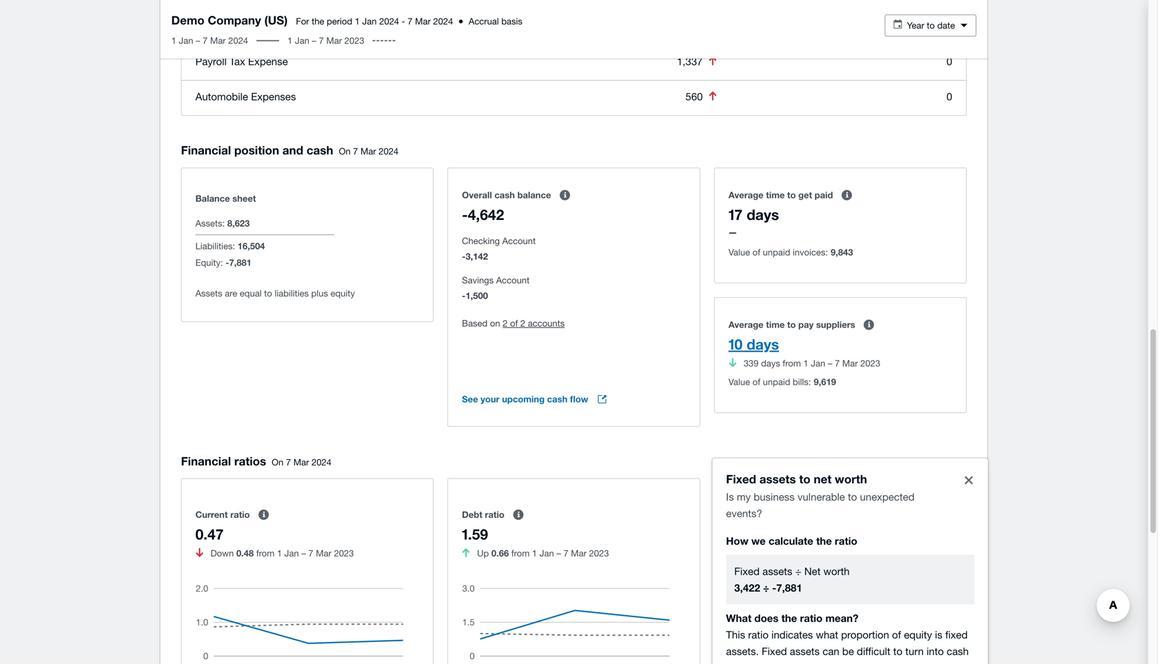 Task type: describe. For each thing, give the bounding box(es) containing it.
for the period 1 jan 2024 - 7 mar 2024  ●  accrual basis
[[296, 16, 523, 27]]

15.33
[[770, 548, 792, 559]]

1 for 339 days from 1 jan – 7 mar 2023
[[804, 358, 809, 369]]

0.47
[[196, 526, 224, 543]]

average for 10
[[729, 319, 764, 330]]

vulnerable
[[798, 491, 845, 503]]

fixed assets ÷ net worth 3,422 ÷ -7,881
[[735, 565, 850, 594]]

to inside popup button
[[927, 20, 935, 31]]

assets for ÷
[[763, 565, 793, 577]]

financial position and cash on 7 mar 2024
[[181, 143, 399, 157]]

mar inside financial position and cash on 7 mar 2024
[[361, 146, 376, 157]]

more information image for 1.59
[[505, 501, 532, 529]]

invoices:
[[793, 247, 828, 258]]

quickly
[[726, 662, 759, 664]]

fixed
[[946, 629, 968, 641]]

1 for down 15.33 from 1 jan – 7 mar 2023
[[815, 548, 820, 559]]

1 horizontal spatial negative sentiment image
[[709, 91, 717, 100]]

how we calculate the ratio
[[726, 535, 858, 547]]

1 jan – 7 mar 2023
[[288, 35, 365, 46]]

financial for 0.47
[[181, 454, 231, 468]]

2.68
[[735, 526, 763, 543]]

balance sheet
[[196, 193, 256, 204]]

more information image for 0.47
[[250, 501, 278, 529]]

ratio right debt on the bottom left of the page
[[485, 509, 505, 520]]

4,642
[[468, 206, 504, 223]]

to left the get
[[788, 190, 796, 200]]

into
[[927, 645, 944, 657]]

10 days
[[729, 335, 779, 353]]

current liabilities to net worth
[[729, 509, 856, 520]]

year
[[907, 20, 925, 31]]

cash right and
[[307, 143, 333, 157]]

0 vertical spatial ÷
[[796, 565, 802, 577]]

2023 for 1.59
[[589, 548, 609, 559]]

positive sentiment image
[[463, 548, 470, 557]]

up 0.66 from 1 jan – 7 mar 2023
[[477, 548, 609, 559]]

2 higher from the left
[[886, 662, 915, 664]]

be
[[843, 645, 854, 657]]

accounts
[[528, 318, 565, 329]]

jan for down 15.33 from 1 jan – 7 mar 2023
[[823, 548, 837, 559]]

worth for fixed assets ÷ net worth 3,422 ÷ -7,881
[[824, 565, 850, 577]]

financial ratios on 7 mar 2024
[[181, 454, 332, 468]]

value for 10
[[729, 377, 750, 387]]

- right "period"
[[402, 16, 405, 27]]

1 horizontal spatial liabilities
[[764, 509, 801, 520]]

on inside financial ratios on 7 mar 2024
[[272, 457, 284, 467]]

is
[[936, 629, 943, 641]]

demo
[[171, 13, 205, 27]]

assets: 8,623
[[196, 218, 250, 229]]

7,881 inside the "liabilities: 16,504 equity: -7,881"
[[229, 257, 252, 268]]

assets:
[[196, 218, 225, 229]]

– for down 0.48 from 1 jan – 7 mar 2023
[[302, 548, 306, 559]]

for
[[296, 16, 309, 27]]

jan for for the period 1 jan 2024 - 7 mar 2024  ●  accrual basis
[[362, 16, 377, 27]]

are
[[225, 288, 237, 299]]

ratio,
[[842, 662, 866, 664]]

on inside financial position and cash on 7 mar 2024
[[339, 146, 351, 157]]

business
[[754, 491, 795, 503]]

down for -2.68
[[744, 548, 767, 559]]

fixed assets to net worth dialog
[[713, 458, 989, 664]]

plus
[[311, 288, 328, 299]]

down for 0.47
[[211, 548, 234, 559]]

to right vulnerable
[[848, 491, 858, 503]]

payroll
[[196, 55, 227, 67]]

ratios
[[234, 454, 266, 468]]

overall
[[462, 190, 492, 200]]

my
[[737, 491, 751, 503]]

average for 17
[[729, 190, 764, 200]]

period
[[327, 16, 353, 27]]

the up 'indicates'
[[782, 612, 798, 625]]

the down difficult
[[869, 662, 883, 664]]

0 horizontal spatial negative sentiment image
[[196, 548, 203, 557]]

worth for fixed assets to net worth is my business vulnerable to unexpected events?
[[835, 472, 868, 486]]

fixed assets to net worth is my business vulnerable to unexpected events?
[[726, 472, 915, 519]]

1,337
[[677, 55, 703, 67]]

cash up 4,642
[[495, 190, 515, 200]]

assets inside what does the ratio mean? this ratio indicates what proportion of equity is fixed assets. fixed assets can be difficult to turn into cash quickly so the higher the ratio, the higher the risk
[[790, 645, 820, 657]]

upcoming
[[502, 394, 545, 404]]

on
[[490, 318, 500, 329]]

of down '339'
[[753, 377, 761, 387]]

unpaid for 10 days
[[763, 377, 791, 387]]

2 of 2 accounts button
[[503, 315, 565, 332]]

0 link for 1,337
[[947, 55, 953, 67]]

down 0.48 from 1 jan – 7 mar 2023
[[211, 548, 354, 559]]

ratio up down 15.33 from 1 jan – 7 mar 2023
[[835, 535, 858, 547]]

to down vulnerable
[[804, 509, 813, 520]]

-4,642
[[462, 206, 504, 223]]

days for 10
[[747, 335, 779, 353]]

company
[[208, 13, 261, 27]]

jan down demo
[[179, 35, 193, 46]]

ratio up what
[[800, 612, 823, 625]]

jan for 339 days from 1 jan – 7 mar 2023
[[811, 358, 826, 369]]

days for 17
[[747, 206, 779, 223]]

savings
[[462, 275, 494, 285]]

17
[[729, 206, 743, 223]]

based on 2 of 2 accounts
[[462, 318, 565, 329]]

cash inside what does the ratio mean? this ratio indicates what proportion of equity is fixed assets. fixed assets can be difficult to turn into cash quickly so the higher the ratio, the higher the risk
[[947, 645, 969, 657]]

this
[[726, 629, 746, 641]]

to right equal
[[264, 288, 272, 299]]

financial for assets:
[[181, 143, 231, 157]]

demo company (us)
[[171, 13, 288, 27]]

0 horizontal spatial equity
[[331, 288, 355, 299]]

year to date button
[[885, 14, 977, 37]]

payroll tax expense
[[196, 55, 288, 67]]

calculate
[[769, 535, 814, 547]]

1 down (us)
[[288, 35, 293, 46]]

560 link
[[686, 90, 703, 102]]

2024 inside financial position and cash on 7 mar 2024
[[379, 146, 399, 157]]

1 for for the period 1 jan 2024 - 7 mar 2024  ●  accrual basis
[[355, 16, 360, 27]]

unexpected
[[860, 491, 915, 503]]

8,623
[[227, 218, 250, 229]]

how
[[726, 535, 749, 547]]

risk
[[935, 662, 951, 664]]

equity:
[[196, 257, 223, 268]]

to up vulnerable
[[800, 472, 811, 486]]

year to date
[[907, 20, 956, 31]]

2 vertical spatial days
[[762, 358, 781, 369]]

16,504
[[238, 241, 265, 251]]

flow
[[570, 394, 589, 404]]

current for 0.47
[[196, 509, 228, 520]]

liabilities:
[[196, 241, 235, 251]]

current ratio
[[196, 509, 250, 520]]

9,843
[[831, 247, 854, 258]]

position
[[234, 143, 279, 157]]

of right on
[[510, 318, 518, 329]]

0 link for 560
[[947, 90, 953, 102]]

can
[[823, 645, 840, 657]]

- down events?
[[729, 526, 735, 543]]

(us)
[[265, 13, 288, 27]]

net for liabilities
[[815, 509, 829, 520]]

what does the ratio mean? this ratio indicates what proportion of equity is fixed assets. fixed assets can be difficult to turn into cash quickly so the higher the ratio, the higher the risk 
[[726, 612, 969, 664]]

1,500
[[466, 290, 488, 301]]

2023 for -2.68
[[872, 548, 892, 559]]

assets are equal to liabilities plus equity
[[196, 288, 355, 299]]

proportion
[[842, 629, 890, 641]]

unpaid for 17 days
[[763, 247, 791, 258]]

2024 for jan
[[228, 35, 248, 46]]

debt ratio
[[462, 509, 505, 520]]

2024 for the
[[379, 16, 399, 27]]

the right 'so'
[[776, 662, 790, 664]]

average time to get paid
[[729, 190, 833, 200]]

1 higher from the left
[[793, 662, 822, 664]]

from for 0.47
[[256, 548, 275, 559]]

jan down 'for'
[[295, 35, 310, 46]]

mean?
[[826, 612, 859, 625]]

see your upcoming cash flow button
[[451, 385, 619, 413]]

the down turn
[[918, 662, 932, 664]]



Task type: vqa. For each thing, say whether or not it's contained in the screenshot.


Task type: locate. For each thing, give the bounding box(es) containing it.
1 vertical spatial fixed
[[735, 565, 760, 577]]

1 average from the top
[[729, 190, 764, 200]]

0 vertical spatial financial
[[181, 143, 231, 157]]

fixed
[[726, 472, 757, 486], [735, 565, 760, 577], [762, 645, 787, 657]]

1 horizontal spatial 7,881
[[777, 582, 803, 594]]

overall cash balance
[[462, 190, 551, 200]]

negative sentiment image right 560
[[709, 91, 717, 100]]

1 vertical spatial net
[[815, 509, 829, 520]]

1 vertical spatial time
[[766, 319, 785, 330]]

fixed inside fixed assets ÷ net worth 3,422 ÷ -7,881
[[735, 565, 760, 577]]

339 days from 1 jan – 7 mar 2023
[[744, 358, 881, 369]]

1 vertical spatial equity
[[904, 629, 933, 641]]

negative sentiment image
[[709, 91, 717, 100], [196, 548, 203, 557]]

0 vertical spatial more information image
[[551, 181, 579, 209]]

basis
[[502, 16, 523, 27]]

from for 1.59
[[512, 548, 530, 559]]

0 vertical spatial unpaid
[[763, 247, 791, 258]]

to left pay
[[788, 319, 796, 330]]

bills:
[[793, 377, 811, 387]]

2023 for 0.47
[[334, 548, 354, 559]]

net
[[814, 472, 832, 486], [815, 509, 829, 520]]

higher down 'indicates'
[[793, 662, 822, 664]]

0 horizontal spatial ÷
[[763, 582, 770, 594]]

more information image up down 0.48 from 1 jan – 7 mar 2023
[[250, 501, 278, 529]]

0 horizontal spatial more information image
[[505, 501, 532, 529]]

- right 3,422
[[773, 582, 777, 594]]

average up 10 days
[[729, 319, 764, 330]]

account down checking account -3,142
[[496, 275, 530, 285]]

ratio up "0.48"
[[230, 509, 250, 520]]

based
[[462, 318, 488, 329]]

0 vertical spatial 0 link
[[947, 20, 953, 32]]

0 vertical spatial worth
[[835, 472, 868, 486]]

1 for up 0.66 from 1 jan – 7 mar 2023
[[532, 548, 537, 559]]

2 vertical spatial fixed
[[762, 645, 787, 657]]

3,422
[[735, 582, 761, 594]]

assets for to
[[760, 472, 796, 486]]

1 horizontal spatial higher
[[886, 662, 915, 664]]

of down 17 days
[[753, 247, 761, 258]]

of inside what does the ratio mean? this ratio indicates what proportion of equity is fixed assets. fixed assets can be difficult to turn into cash quickly so the higher the ratio, the higher the risk
[[893, 629, 902, 641]]

0 horizontal spatial liabilities
[[275, 288, 309, 299]]

17 days
[[729, 206, 779, 223]]

account for savings account -1,500
[[496, 275, 530, 285]]

net inside fixed assets to net worth is my business vulnerable to unexpected events?
[[814, 472, 832, 486]]

1 unpaid from the top
[[763, 247, 791, 258]]

liabilities
[[275, 288, 309, 299], [764, 509, 801, 520]]

1 right "period"
[[355, 16, 360, 27]]

automobile expenses
[[196, 90, 296, 102]]

cash
[[307, 143, 333, 157], [495, 190, 515, 200], [547, 394, 568, 404], [947, 645, 969, 657]]

net up vulnerable
[[814, 472, 832, 486]]

negative sentiment image
[[709, 56, 717, 65], [729, 548, 737, 557]]

from for -2.68
[[795, 548, 813, 559]]

1 financial from the top
[[181, 143, 231, 157]]

2 vertical spatial assets
[[790, 645, 820, 657]]

0 horizontal spatial more information image
[[250, 501, 278, 529]]

0 vertical spatial equity
[[331, 288, 355, 299]]

turn
[[906, 645, 924, 657]]

and
[[283, 143, 303, 157]]

account inside checking account -3,142
[[503, 235, 536, 246]]

of right proportion
[[893, 629, 902, 641]]

worth down vulnerable
[[831, 509, 856, 520]]

average up 17 days
[[729, 190, 764, 200]]

1 vertical spatial financial
[[181, 454, 231, 468]]

worth inside fixed assets ÷ net worth 3,422 ÷ -7,881
[[824, 565, 850, 577]]

more information image
[[833, 181, 861, 209], [250, 501, 278, 529]]

the down can
[[825, 662, 840, 664]]

financial
[[181, 143, 231, 157], [181, 454, 231, 468]]

0
[[947, 20, 953, 32], [947, 55, 953, 67], [947, 90, 953, 102]]

1
[[355, 16, 360, 27], [171, 35, 176, 46], [288, 35, 293, 46], [804, 358, 809, 369], [277, 548, 282, 559], [532, 548, 537, 559], [815, 548, 820, 559]]

1 vertical spatial account
[[496, 275, 530, 285]]

0 vertical spatial net
[[814, 472, 832, 486]]

mar inside financial ratios on 7 mar 2024
[[294, 457, 309, 467]]

jan right "0.48"
[[285, 548, 299, 559]]

time for 17 days
[[766, 190, 785, 200]]

down left "0.48"
[[211, 548, 234, 559]]

0 vertical spatial more information image
[[833, 181, 861, 209]]

10
[[729, 335, 743, 353]]

jan up "9,619"
[[811, 358, 826, 369]]

to right "year"
[[927, 20, 935, 31]]

0 vertical spatial account
[[503, 235, 536, 246]]

current down my
[[729, 509, 761, 520]]

0 vertical spatial average
[[729, 190, 764, 200]]

1 horizontal spatial on
[[339, 146, 351, 157]]

1 down from the left
[[211, 548, 234, 559]]

÷
[[796, 565, 802, 577], [763, 582, 770, 594]]

paid
[[815, 190, 833, 200]]

more information image right the get
[[833, 181, 861, 209]]

fixed up 'so'
[[762, 645, 787, 657]]

cash inside button
[[547, 394, 568, 404]]

negative sentiment image down "0.47"
[[196, 548, 203, 557]]

accrual
[[469, 16, 499, 27]]

down 15.33 from 1 jan – 7 mar 2023
[[744, 548, 892, 559]]

days down average time to get paid on the right
[[747, 206, 779, 223]]

0 horizontal spatial 7,881
[[229, 257, 252, 268]]

so
[[762, 662, 773, 664]]

expense
[[248, 55, 288, 67]]

pay
[[799, 319, 814, 330]]

account for checking account -3,142
[[503, 235, 536, 246]]

7,881 down the 16,504
[[229, 257, 252, 268]]

unpaid left invoices: on the right top of the page
[[763, 247, 791, 258]]

unpaid left bills:
[[763, 377, 791, 387]]

0 vertical spatial on
[[339, 146, 351, 157]]

1 vertical spatial 7,881
[[777, 582, 803, 594]]

higher
[[793, 662, 822, 664], [886, 662, 915, 664]]

0 vertical spatial 0
[[947, 20, 953, 32]]

jan
[[362, 16, 377, 27], [179, 35, 193, 46], [295, 35, 310, 46], [811, 358, 826, 369], [285, 548, 299, 559], [540, 548, 554, 559], [823, 548, 837, 559]]

jan down how we calculate the ratio
[[823, 548, 837, 559]]

2 0 link from the top
[[947, 55, 953, 67]]

1 for down 0.48 from 1 jan – 7 mar 2023
[[277, 548, 282, 559]]

assets.
[[726, 645, 759, 657]]

liabilities left plus on the top left
[[275, 288, 309, 299]]

assets inside fixed assets to net worth is my business vulnerable to unexpected events?
[[760, 472, 796, 486]]

2
[[503, 318, 508, 329], [521, 318, 526, 329]]

account right "checking"
[[503, 235, 536, 246]]

what
[[726, 612, 752, 625]]

suppliers
[[817, 319, 856, 330]]

assets down 15.33
[[763, 565, 793, 577]]

1 2 from the left
[[503, 318, 508, 329]]

from
[[783, 358, 801, 369], [256, 548, 275, 559], [512, 548, 530, 559], [795, 548, 813, 559]]

days right '339'
[[762, 358, 781, 369]]

- down 'savings' on the top of the page
[[462, 290, 466, 301]]

equity
[[331, 288, 355, 299], [904, 629, 933, 641]]

worth up vulnerable
[[835, 472, 868, 486]]

2 vertical spatial 0
[[947, 90, 953, 102]]

fixed for ÷
[[735, 565, 760, 577]]

2 unpaid from the top
[[763, 377, 791, 387]]

– for up 0.66 from 1 jan – 7 mar 2023
[[557, 548, 561, 559]]

net down vulnerable
[[815, 509, 829, 520]]

fixed up my
[[726, 472, 757, 486]]

1 right "0.48"
[[277, 548, 282, 559]]

fixed for to
[[726, 472, 757, 486]]

1 horizontal spatial negative sentiment image
[[729, 548, 737, 557]]

1 horizontal spatial 2
[[521, 318, 526, 329]]

time up 17 days
[[766, 190, 785, 200]]

0 horizontal spatial down
[[211, 548, 234, 559]]

0 vertical spatial assets
[[760, 472, 796, 486]]

see your upcoming cash flow
[[462, 394, 589, 404]]

current for -2.68
[[729, 509, 761, 520]]

0 vertical spatial days
[[747, 206, 779, 223]]

3 0 from the top
[[947, 90, 953, 102]]

2 vertical spatial more information image
[[505, 501, 532, 529]]

jan for down 0.48 from 1 jan – 7 mar 2023
[[285, 548, 299, 559]]

negative sentiment image down how
[[729, 548, 737, 557]]

to
[[927, 20, 935, 31], [788, 190, 796, 200], [264, 288, 272, 299], [788, 319, 796, 330], [800, 472, 811, 486], [848, 491, 858, 503], [804, 509, 813, 520], [894, 645, 903, 657]]

1 vertical spatial 0
[[947, 55, 953, 67]]

liabilities down business
[[764, 509, 801, 520]]

2024 for ratios
[[312, 457, 332, 467]]

2 2 from the left
[[521, 318, 526, 329]]

ratio down does
[[748, 629, 769, 641]]

0 horizontal spatial on
[[272, 457, 284, 467]]

0 horizontal spatial current
[[196, 509, 228, 520]]

assets
[[760, 472, 796, 486], [763, 565, 793, 577], [790, 645, 820, 657]]

jan right 0.66 at the bottom of page
[[540, 548, 554, 559]]

0 horizontal spatial negative sentiment image
[[709, 56, 717, 65]]

7 inside financial ratios on 7 mar 2024
[[286, 457, 291, 467]]

on right "ratios"
[[272, 457, 284, 467]]

- inside savings account -1,500
[[462, 290, 466, 301]]

value down positive sentiment image
[[729, 377, 750, 387]]

worth inside fixed assets to net worth is my business vulnerable to unexpected events?
[[835, 472, 868, 486]]

2 0 from the top
[[947, 55, 953, 67]]

0 horizontal spatial 2
[[503, 318, 508, 329]]

7
[[408, 16, 413, 27], [203, 35, 208, 46], [319, 35, 324, 46], [353, 146, 358, 157], [835, 358, 840, 369], [286, 457, 291, 467], [309, 548, 314, 559], [564, 548, 569, 559], [847, 548, 852, 559]]

2 horizontal spatial more information image
[[856, 311, 883, 339]]

time for 10 days
[[766, 319, 785, 330]]

0 vertical spatial negative sentiment image
[[709, 91, 717, 100]]

1 vertical spatial negative sentiment image
[[196, 548, 203, 557]]

jan for up 0.66 from 1 jan – 7 mar 2023
[[540, 548, 554, 559]]

-2.68
[[729, 526, 763, 543]]

1 down demo
[[171, 35, 176, 46]]

up
[[477, 548, 489, 559]]

time up 10 days
[[766, 319, 785, 330]]

3 0 link from the top
[[947, 90, 953, 102]]

higher down turn
[[886, 662, 915, 664]]

0 vertical spatial negative sentiment image
[[709, 56, 717, 65]]

financial left "ratios"
[[181, 454, 231, 468]]

1 vertical spatial ÷
[[763, 582, 770, 594]]

7 inside financial position and cash on 7 mar 2024
[[353, 146, 358, 157]]

2 current from the left
[[729, 509, 761, 520]]

the up down 15.33 from 1 jan – 7 mar 2023
[[817, 535, 832, 547]]

tax
[[230, 55, 245, 67]]

0 for 560
[[947, 90, 953, 102]]

negative sentiment image right 1,337
[[709, 56, 717, 65]]

value for 17
[[729, 247, 750, 258]]

1 vertical spatial assets
[[763, 565, 793, 577]]

net
[[805, 565, 821, 577]]

jan right "period"
[[362, 16, 377, 27]]

to left turn
[[894, 645, 903, 657]]

checking
[[462, 235, 500, 246]]

1 0 link from the top
[[947, 20, 953, 32]]

we
[[752, 535, 766, 547]]

cash down fixed
[[947, 645, 969, 657]]

fixed inside fixed assets to net worth is my business vulnerable to unexpected events?
[[726, 472, 757, 486]]

more information image for -4,642
[[551, 181, 579, 209]]

1 current from the left
[[196, 509, 228, 520]]

1 time from the top
[[766, 190, 785, 200]]

- inside checking account -3,142
[[462, 251, 466, 262]]

- inside fixed assets ÷ net worth 3,422 ÷ -7,881
[[773, 582, 777, 594]]

- down "checking"
[[462, 251, 466, 262]]

2 vertical spatial worth
[[824, 565, 850, 577]]

2024 inside financial ratios on 7 mar 2024
[[312, 457, 332, 467]]

assets inside fixed assets ÷ net worth 3,422 ÷ -7,881
[[763, 565, 793, 577]]

0 vertical spatial fixed
[[726, 472, 757, 486]]

2 time from the top
[[766, 319, 785, 330]]

1 vertical spatial unpaid
[[763, 377, 791, 387]]

see
[[462, 394, 478, 404]]

– for down 15.33 from 1 jan – 7 mar 2023
[[840, 548, 844, 559]]

the right 'for'
[[312, 16, 324, 27]]

1 horizontal spatial equity
[[904, 629, 933, 641]]

account inside savings account -1,500
[[496, 275, 530, 285]]

1 vertical spatial more information image
[[250, 501, 278, 529]]

0.48
[[236, 548, 254, 559]]

difficult
[[857, 645, 891, 657]]

net for assets
[[814, 472, 832, 486]]

more information image for 17
[[833, 181, 861, 209]]

current
[[196, 509, 228, 520], [729, 509, 761, 520]]

days up '339'
[[747, 335, 779, 353]]

÷ right 3,422
[[763, 582, 770, 594]]

- right equity:
[[226, 257, 229, 268]]

events?
[[726, 507, 763, 519]]

more information image for 10
[[856, 311, 883, 339]]

equal
[[240, 288, 262, 299]]

– for 339 days from 1 jan – 7 mar 2023
[[828, 358, 833, 369]]

from right 0.66 at the bottom of page
[[512, 548, 530, 559]]

÷ left net
[[796, 565, 802, 577]]

balance
[[196, 193, 230, 204]]

balance
[[518, 190, 551, 200]]

financial up balance in the left of the page
[[181, 143, 231, 157]]

0 horizontal spatial higher
[[793, 662, 822, 664]]

339
[[744, 358, 759, 369]]

2 right on
[[503, 318, 508, 329]]

1 vertical spatial on
[[272, 457, 284, 467]]

expenses
[[251, 90, 296, 102]]

-
[[402, 16, 405, 27], [462, 206, 468, 223], [462, 251, 466, 262], [226, 257, 229, 268], [462, 290, 466, 301], [729, 526, 735, 543], [773, 582, 777, 594]]

close image
[[955, 467, 983, 494]]

0 vertical spatial time
[[766, 190, 785, 200]]

value of unpaid invoices: 9,843
[[729, 247, 854, 258]]

fixed inside what does the ratio mean? this ratio indicates what proportion of equity is fixed assets. fixed assets can be difficult to turn into cash quickly so the higher the ratio, the higher the risk
[[762, 645, 787, 657]]

1 value from the top
[[729, 247, 750, 258]]

1 horizontal spatial more information image
[[833, 181, 861, 209]]

cash left "flow"
[[547, 394, 568, 404]]

on right and
[[339, 146, 351, 157]]

rent
[[196, 20, 217, 32]]

0 vertical spatial 7,881
[[229, 257, 252, 268]]

down down we
[[744, 548, 767, 559]]

560
[[686, 90, 703, 102]]

assets down 'indicates'
[[790, 645, 820, 657]]

liabilities: 16,504 equity: -7,881
[[196, 241, 265, 268]]

7,881 inside fixed assets ÷ net worth 3,422 ÷ -7,881
[[777, 582, 803, 594]]

0 for 1,337
[[947, 55, 953, 67]]

0 vertical spatial liabilities
[[275, 288, 309, 299]]

2 average from the top
[[729, 319, 764, 330]]

1 vertical spatial liabilities
[[764, 509, 801, 520]]

1 horizontal spatial ÷
[[796, 565, 802, 577]]

2 vertical spatial 0 link
[[947, 90, 953, 102]]

savings account -1,500
[[462, 275, 530, 301]]

7,881 down 15.33
[[777, 582, 803, 594]]

0 vertical spatial value
[[729, 247, 750, 258]]

1 up bills:
[[804, 358, 809, 369]]

1 vertical spatial negative sentiment image
[[729, 548, 737, 557]]

worth right net
[[824, 565, 850, 577]]

1 horizontal spatial more information image
[[551, 181, 579, 209]]

equity right plus on the top left
[[331, 288, 355, 299]]

1 right 0.66 at the bottom of page
[[532, 548, 537, 559]]

- down overall
[[462, 206, 468, 223]]

2 financial from the top
[[181, 454, 231, 468]]

1 vertical spatial worth
[[831, 509, 856, 520]]

1 horizontal spatial current
[[729, 509, 761, 520]]

1 vertical spatial days
[[747, 335, 779, 353]]

2 down from the left
[[744, 548, 767, 559]]

1 vertical spatial average
[[729, 319, 764, 330]]

7,881
[[229, 257, 252, 268], [777, 582, 803, 594]]

1 vertical spatial 0 link
[[947, 55, 953, 67]]

1 horizontal spatial down
[[744, 548, 767, 559]]

get
[[799, 190, 813, 200]]

worth for current liabilities to net worth
[[831, 509, 856, 520]]

fixed up 3,422
[[735, 565, 760, 577]]

1 0 from the top
[[947, 20, 953, 32]]

average time to pay suppliers
[[729, 319, 856, 330]]

- inside the "liabilities: 16,504 equity: -7,881"
[[226, 257, 229, 268]]

more information image
[[551, 181, 579, 209], [856, 311, 883, 339], [505, 501, 532, 529]]

2 value from the top
[[729, 377, 750, 387]]

sheet
[[233, 193, 256, 204]]

to inside what does the ratio mean? this ratio indicates what proportion of equity is fixed assets. fixed assets can be difficult to turn into cash quickly so the higher the ratio, the higher the risk
[[894, 645, 903, 657]]

from down how we calculate the ratio
[[795, 548, 813, 559]]

1 vertical spatial more information image
[[856, 311, 883, 339]]

current up "0.47"
[[196, 509, 228, 520]]

1 vertical spatial value
[[729, 377, 750, 387]]

2 left accounts
[[521, 318, 526, 329]]

positive sentiment image
[[729, 358, 737, 367]]

equity up turn
[[904, 629, 933, 641]]

equity inside what does the ratio mean? this ratio indicates what proportion of equity is fixed assets. fixed assets can be difficult to turn into cash quickly so the higher the ratio, the higher the risk
[[904, 629, 933, 641]]

from up value of unpaid bills: 9,619
[[783, 358, 801, 369]]

1 up net
[[815, 548, 820, 559]]

account
[[503, 235, 536, 246], [496, 275, 530, 285]]

9,619
[[814, 377, 837, 387]]

value of unpaid bills: 9,619
[[729, 377, 837, 387]]

assets up business
[[760, 472, 796, 486]]



